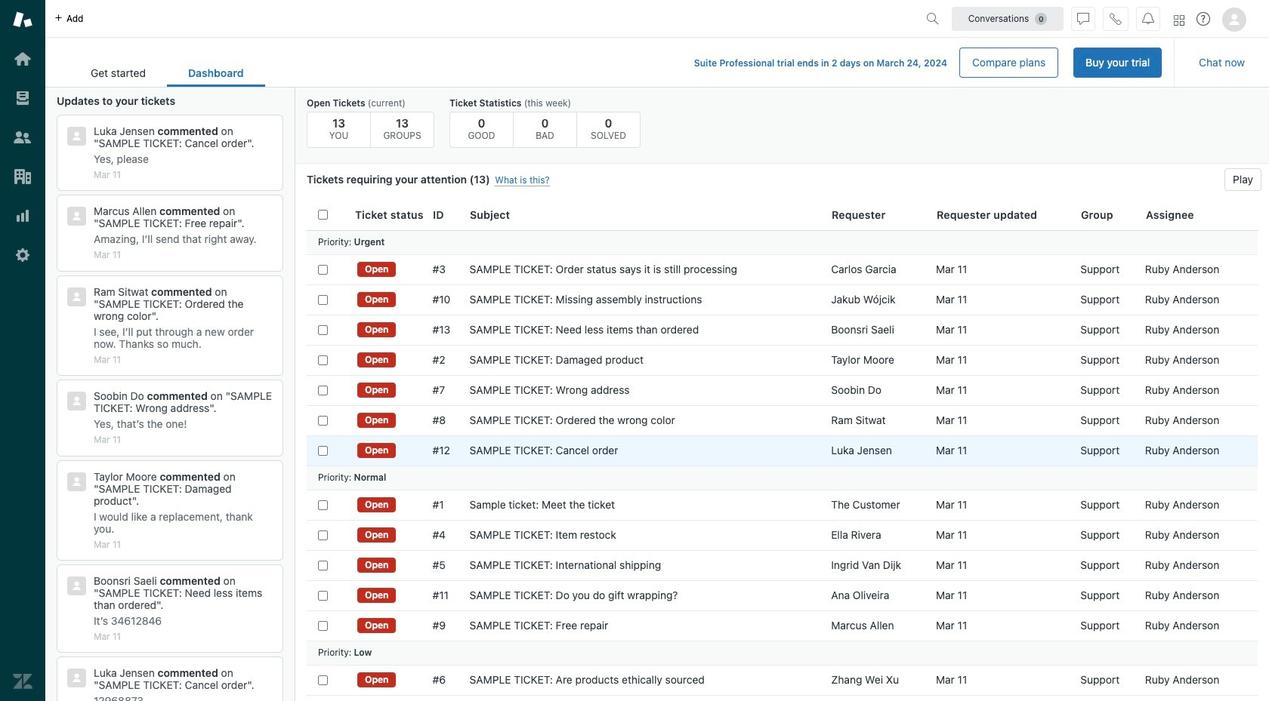 Task type: describe. For each thing, give the bounding box(es) containing it.
main element
[[0, 0, 45, 702]]

admin image
[[13, 246, 32, 265]]

zendesk support image
[[13, 10, 32, 29]]

zendesk image
[[13, 672, 32, 692]]



Task type: locate. For each thing, give the bounding box(es) containing it.
None checkbox
[[318, 295, 328, 305], [318, 325, 328, 335], [318, 355, 328, 365], [318, 446, 328, 456], [318, 500, 328, 510], [318, 561, 328, 571], [318, 295, 328, 305], [318, 325, 328, 335], [318, 355, 328, 365], [318, 446, 328, 456], [318, 500, 328, 510], [318, 561, 328, 571]]

button displays agent's chat status as invisible. image
[[1077, 12, 1089, 25]]

zendesk products image
[[1174, 15, 1184, 25]]

notifications image
[[1142, 12, 1154, 25]]

get started image
[[13, 49, 32, 69]]

grid
[[295, 200, 1269, 702]]

get help image
[[1197, 12, 1210, 26]]

March 24, 2024 text field
[[877, 57, 947, 69]]

None checkbox
[[318, 265, 328, 275], [318, 386, 328, 395], [318, 416, 328, 426], [318, 531, 328, 540], [318, 591, 328, 601], [318, 621, 328, 631], [318, 676, 328, 686], [318, 265, 328, 275], [318, 386, 328, 395], [318, 416, 328, 426], [318, 531, 328, 540], [318, 591, 328, 601], [318, 621, 328, 631], [318, 676, 328, 686]]

views image
[[13, 88, 32, 108]]

reporting image
[[13, 206, 32, 226]]

customers image
[[13, 128, 32, 147]]

tab list
[[69, 59, 265, 87]]

Select All Tickets checkbox
[[318, 210, 328, 220]]

organizations image
[[13, 167, 32, 187]]

tab
[[69, 59, 167, 87]]



